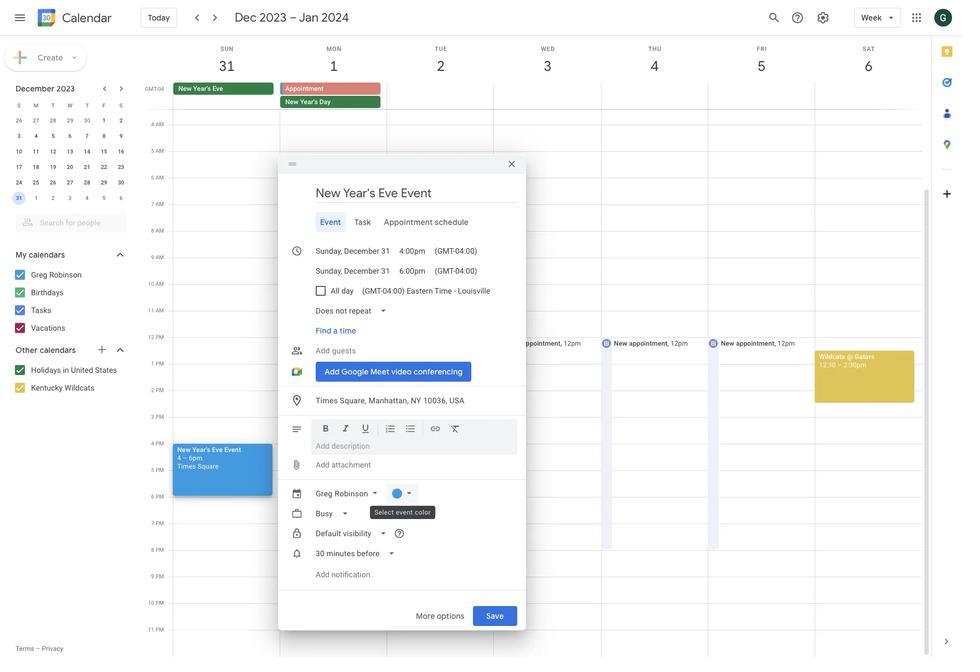 Task type: vqa. For each thing, say whether or not it's contained in the screenshot.
Day
yes



Task type: describe. For each thing, give the bounding box(es) containing it.
kentucky
[[31, 383, 63, 392]]

wildcats inside wildcats @ gators 12:30 – 2:30pm
[[819, 353, 845, 361]]

am for 6 am
[[156, 175, 164, 181]]

terms link
[[16, 645, 34, 653]]

row containing 31
[[11, 191, 130, 206]]

(gmt-04:00) for end time "text box"
[[435, 266, 477, 275]]

eve for new year's eve event 4 – 6pm times square
[[212, 446, 223, 454]]

day
[[341, 286, 354, 295]]

3 , from the left
[[775, 340, 776, 347]]

20
[[67, 164, 73, 170]]

1 pm
[[151, 361, 164, 367]]

november 29 element
[[63, 114, 77, 127]]

sat
[[863, 45, 875, 53]]

pm for 8 pm
[[156, 547, 164, 553]]

calendars for my calendars
[[29, 250, 65, 260]]

19 element
[[46, 161, 60, 174]]

my calendars list
[[2, 266, 137, 337]]

add for add attachment
[[316, 460, 330, 469]]

(gmt- inside button
[[363, 286, 383, 295]]

14
[[84, 148, 90, 155]]

5 pm
[[151, 467, 164, 473]]

new year's eve button
[[173, 83, 274, 95]]

5 inside fri 5
[[757, 57, 765, 75]]

manhattan,
[[369, 396, 409, 405]]

calendar
[[62, 10, 112, 26]]

vacations
[[31, 324, 65, 332]]

in
[[63, 366, 69, 374]]

25
[[33, 179, 39, 186]]

4 down 3 pm
[[151, 440, 154, 447]]

13
[[67, 148, 73, 155]]

task button
[[350, 212, 375, 232]]

1 down 25 element
[[34, 195, 38, 201]]

21
[[84, 164, 90, 170]]

add attachment button
[[311, 455, 375, 475]]

pm for 1 pm
[[156, 361, 164, 367]]

dec
[[235, 10, 257, 25]]

Start time text field
[[399, 244, 426, 258]]

event inside button
[[320, 217, 341, 227]]

8 for 8 am
[[151, 228, 154, 234]]

3 down november 26 element
[[17, 133, 21, 139]]

united
[[71, 366, 93, 374]]

usa
[[450, 396, 465, 405]]

january 1 element
[[29, 192, 43, 205]]

28 for 'november 28' element
[[50, 117, 56, 124]]

create button
[[4, 44, 86, 71]]

event
[[396, 509, 413, 516]]

2 down 1 pm
[[151, 387, 154, 393]]

4 pm
[[151, 440, 164, 447]]

11 for 11 pm
[[148, 627, 154, 633]]

12 element
[[46, 145, 60, 158]]

9 pm
[[151, 573, 164, 579]]

year's for new year's eve
[[193, 85, 211, 93]]

11 for 11
[[33, 148, 39, 155]]

row containing new year's eve
[[168, 83, 931, 109]]

28 element
[[80, 176, 94, 189]]

4 down the november 27 element
[[34, 133, 38, 139]]

robinson inside "my calendars" list
[[49, 270, 82, 279]]

fri
[[757, 45, 767, 53]]

row group containing 26
[[11, 113, 130, 206]]

17 element
[[12, 161, 26, 174]]

f
[[103, 102, 106, 108]]

my calendars button
[[2, 246, 137, 264]]

add for add notification
[[316, 570, 330, 579]]

eve for new year's eve
[[213, 85, 223, 93]]

attachment
[[331, 460, 371, 469]]

30 element
[[114, 176, 128, 189]]

8 for 8
[[102, 133, 106, 139]]

am for 10 am
[[156, 281, 164, 287]]

1 new appointment , 12pm from the left
[[507, 340, 581, 347]]

november 28 element
[[46, 114, 60, 127]]

3 down 27 element
[[68, 195, 72, 201]]

find
[[316, 326, 332, 336]]

3 new appointment , 12pm from the left
[[721, 340, 795, 347]]

wed
[[541, 45, 555, 53]]

times square, manhattan, ny 10036, usa
[[316, 396, 465, 405]]

3 12pm from the left
[[671, 340, 688, 347]]

december 2023
[[16, 84, 75, 94]]

6 for 6 am
[[151, 175, 154, 181]]

04:00) for start time text box
[[455, 247, 477, 255]]

january 2 element
[[46, 192, 60, 205]]

add other calendars image
[[96, 344, 107, 355]]

12 for 12 pm
[[148, 334, 154, 340]]

1 down f on the left of page
[[102, 117, 106, 124]]

bulleted list image
[[405, 423, 416, 436]]

4 12pm from the left
[[778, 340, 795, 347]]

find a time
[[316, 326, 356, 336]]

2023 for dec
[[260, 10, 287, 25]]

1 s from the left
[[17, 102, 21, 108]]

-
[[454, 286, 456, 295]]

calendars for other calendars
[[40, 345, 76, 355]]

pm for 10 pm
[[156, 600, 164, 606]]

all
[[331, 286, 340, 295]]

2 appointment from the left
[[522, 340, 561, 347]]

04:00) inside button
[[383, 286, 405, 295]]

schedule
[[435, 217, 469, 227]]

2 link
[[428, 54, 454, 79]]

greg inside "my calendars" list
[[31, 270, 47, 279]]

task
[[354, 217, 371, 227]]

thu
[[648, 45, 662, 53]]

6pm
[[189, 454, 202, 462]]

pm for 12 pm
[[156, 334, 164, 340]]

7 for 7 pm
[[151, 520, 154, 526]]

square
[[198, 463, 219, 470]]

12:30
[[819, 361, 836, 369]]

calendar heading
[[60, 10, 112, 26]]

2 pm
[[151, 387, 164, 393]]

new appointment 12pm
[[293, 340, 367, 347]]

7 pm
[[151, 520, 164, 526]]

9 for 9 pm
[[151, 573, 154, 579]]

cell containing new year's eve event
[[173, 18, 280, 657]]

today button
[[141, 4, 177, 31]]

24 element
[[12, 176, 26, 189]]

1 horizontal spatial tab list
[[932, 36, 962, 626]]

tue 2
[[435, 45, 447, 75]]

privacy link
[[42, 645, 63, 653]]

(gmt- for start time text box
[[435, 247, 455, 255]]

12 pm
[[148, 334, 164, 340]]

underline image
[[360, 423, 371, 436]]

select
[[374, 509, 394, 516]]

11 element
[[29, 145, 43, 158]]

6 pm
[[151, 494, 164, 500]]

kentucky wildcats
[[31, 383, 94, 392]]

row containing 10
[[11, 144, 130, 160]]

2 down 26 element
[[51, 195, 55, 201]]

10 am
[[148, 281, 164, 287]]

2:30pm
[[844, 361, 867, 369]]

row containing new appointment
[[168, 18, 922, 657]]

am for 5 am
[[156, 148, 164, 154]]

row containing s
[[11, 97, 130, 113]]

appointment schedule
[[384, 217, 469, 227]]

guests
[[332, 346, 356, 355]]

sun
[[220, 45, 234, 53]]

row containing 17
[[11, 160, 130, 175]]

6 for 6 pm
[[151, 494, 154, 500]]

(gmt-04:00) button for end time "text box"
[[430, 261, 482, 281]]

event button
[[316, 212, 346, 232]]

End time text field
[[399, 264, 426, 278]]

other calendars button
[[2, 341, 137, 359]]

26 for 26 element
[[50, 179, 56, 186]]

tasks
[[31, 306, 51, 315]]

18 element
[[29, 161, 43, 174]]

7 for 7
[[85, 133, 89, 139]]

event inside new year's eve event 4 – 6pm times square
[[224, 446, 241, 454]]

2 inside tue 2
[[436, 57, 444, 75]]

30 for 30 element
[[118, 179, 124, 186]]

appointment for new
[[285, 85, 324, 93]]

4 link
[[642, 54, 668, 79]]

insert link image
[[430, 423, 441, 436]]

6 down "november 29" element
[[68, 133, 72, 139]]

day
[[320, 98, 331, 106]]

january 5 element
[[97, 192, 111, 205]]

november 26 element
[[12, 114, 26, 127]]

– right terms
[[36, 645, 40, 653]]

8 for 8 pm
[[151, 547, 154, 553]]

cell containing wildcats @ gators
[[815, 18, 922, 657]]

10 for 10
[[16, 148, 22, 155]]

pm for 3 pm
[[156, 414, 164, 420]]

11 pm
[[148, 627, 164, 633]]

– left jan
[[289, 10, 297, 25]]

main drawer image
[[13, 11, 27, 24]]

privacy
[[42, 645, 63, 653]]

23
[[118, 164, 124, 170]]

my
[[16, 250, 27, 260]]

notification
[[331, 570, 370, 579]]

15 element
[[97, 145, 111, 158]]

26 for november 26 element
[[16, 117, 22, 124]]

2 , from the left
[[668, 340, 669, 347]]

29 element
[[97, 176, 111, 189]]

5 for 5 pm
[[151, 467, 154, 473]]

24
[[16, 179, 22, 186]]

new inside button
[[178, 85, 192, 93]]

8 am
[[151, 228, 164, 234]]

january 3 element
[[63, 192, 77, 205]]

all day
[[331, 286, 354, 295]]



Task type: locate. For each thing, give the bounding box(es) containing it.
2 (gmt-04:00) from the top
[[435, 266, 477, 275]]

12 down 11 am
[[148, 334, 154, 340]]

27 element
[[63, 176, 77, 189]]

cell
[[173, 18, 280, 657], [279, 18, 387, 657], [386, 18, 494, 657], [493, 18, 601, 657], [600, 18, 708, 657], [707, 18, 815, 657], [815, 18, 922, 657], [280, 83, 387, 109], [387, 83, 494, 109], [494, 83, 601, 109], [601, 83, 708, 109], [708, 83, 815, 109], [815, 83, 922, 109]]

1 horizontal spatial 27
[[67, 179, 73, 186]]

tab list containing event
[[287, 212, 517, 232]]

0 vertical spatial eve
[[213, 85, 223, 93]]

0 vertical spatial event
[[320, 217, 341, 227]]

4 down thu
[[650, 57, 658, 75]]

year's inside the appointment new year's day
[[300, 98, 318, 106]]

26 down 19 'element'
[[50, 179, 56, 186]]

louisville
[[458, 286, 491, 295]]

0 horizontal spatial times
[[177, 463, 196, 470]]

1 horizontal spatial times
[[316, 396, 338, 405]]

s right f on the left of page
[[119, 102, 123, 108]]

7 am
[[151, 201, 164, 207]]

1 appointment from the left
[[308, 340, 347, 347]]

31
[[218, 57, 234, 75], [16, 195, 22, 201]]

14 element
[[80, 145, 94, 158]]

30
[[84, 117, 90, 124], [118, 179, 124, 186]]

1 vertical spatial (gmt-
[[435, 266, 455, 275]]

1 vertical spatial year's
[[300, 98, 318, 106]]

5 am
[[151, 148, 164, 154]]

formatting options toolbar
[[311, 419, 517, 443]]

0 vertical spatial 29
[[67, 117, 73, 124]]

am up 12 pm
[[156, 307, 164, 314]]

eve inside button
[[213, 85, 223, 93]]

28 for 28 element at the left of page
[[84, 179, 90, 186]]

2023 up 'w' on the left top of the page
[[57, 84, 75, 94]]

1 vertical spatial wildcats
[[65, 383, 94, 392]]

11 up 18
[[33, 148, 39, 155]]

End date text field
[[316, 264, 391, 278]]

4 left 6pm
[[177, 454, 181, 462]]

04:00) down schedule
[[455, 247, 477, 255]]

2 am from the top
[[156, 148, 164, 154]]

2 t from the left
[[85, 102, 89, 108]]

26 left the november 27 element
[[16, 117, 22, 124]]

5 down 4 am
[[151, 148, 154, 154]]

year's for new year's eve event 4 – 6pm times square
[[192, 446, 210, 454]]

t up november 30 element at left
[[85, 102, 89, 108]]

greg down 'add attachment' button
[[316, 489, 333, 498]]

6 inside 'element'
[[120, 195, 123, 201]]

10036,
[[423, 396, 447, 405]]

6 am from the top
[[156, 254, 164, 260]]

appointment up day
[[285, 85, 324, 93]]

9 up the 10 am at the top left of page
[[151, 254, 154, 260]]

1 vertical spatial add
[[316, 460, 330, 469]]

6 pm from the top
[[156, 467, 164, 473]]

5 for january 5 element
[[102, 195, 106, 201]]

4 inside "thu 4"
[[650, 57, 658, 75]]

tab list
[[932, 36, 962, 626], [287, 212, 517, 232]]

1 vertical spatial 27
[[67, 179, 73, 186]]

2 vertical spatial 8
[[151, 547, 154, 553]]

26 element
[[46, 176, 60, 189]]

terms
[[16, 645, 34, 653]]

numbered list image
[[385, 423, 396, 436]]

appointment up start time text box
[[384, 217, 433, 227]]

january 6 element
[[114, 192, 128, 205]]

12 up 19
[[50, 148, 56, 155]]

1 vertical spatial 11
[[148, 307, 154, 314]]

1 vertical spatial event
[[224, 446, 241, 454]]

7 for 7 am
[[151, 201, 154, 207]]

0 horizontal spatial robinson
[[49, 270, 82, 279]]

1 vertical spatial calendars
[[40, 345, 76, 355]]

pm down 3 pm
[[156, 440, 164, 447]]

9 for 9 am
[[151, 254, 154, 260]]

0 horizontal spatial greg
[[31, 270, 47, 279]]

1 down 12 pm
[[151, 361, 154, 367]]

10 pm
[[148, 600, 164, 606]]

holidays
[[31, 366, 61, 374]]

2024
[[321, 10, 349, 25]]

4 up 5 am
[[151, 121, 154, 127]]

1 vertical spatial 26
[[50, 179, 56, 186]]

(gmt-04:00) eastern time - louisville button
[[358, 281, 495, 301]]

pm down 8 pm
[[156, 573, 164, 579]]

new appointment , 12pm
[[507, 340, 581, 347], [614, 340, 688, 347], [721, 340, 795, 347]]

am for 4 am
[[156, 121, 164, 127]]

31 down 24 "element"
[[16, 195, 22, 201]]

add left attachment at the bottom left of page
[[316, 460, 330, 469]]

wed 3
[[541, 45, 555, 75]]

0 vertical spatial add
[[316, 346, 330, 355]]

bold image
[[320, 423, 331, 436]]

add attachment
[[316, 460, 371, 469]]

7 down 6 pm
[[151, 520, 154, 526]]

5 down 'november 28' element
[[51, 133, 55, 139]]

0 vertical spatial robinson
[[49, 270, 82, 279]]

0 vertical spatial greg robinson
[[31, 270, 82, 279]]

square,
[[340, 396, 367, 405]]

am up 5 am
[[156, 121, 164, 127]]

8 pm
[[151, 547, 164, 553]]

13 element
[[63, 145, 77, 158]]

4 am from the top
[[156, 201, 164, 207]]

0 vertical spatial times
[[316, 396, 338, 405]]

2 horizontal spatial new appointment , 12pm
[[721, 340, 795, 347]]

11 down the 10 am at the top left of page
[[148, 307, 154, 314]]

january 4 element
[[80, 192, 94, 205]]

jan
[[299, 10, 319, 25]]

12 inside row
[[50, 148, 56, 155]]

8 pm from the top
[[156, 520, 164, 526]]

calendars
[[29, 250, 65, 260], [40, 345, 76, 355]]

20 element
[[63, 161, 77, 174]]

add inside "dropdown button"
[[316, 346, 330, 355]]

9 up 16
[[120, 133, 123, 139]]

0 vertical spatial 10
[[16, 148, 22, 155]]

pm for 7 pm
[[156, 520, 164, 526]]

cell containing appointment
[[280, 83, 387, 109]]

(gmt-04:00) for start time text box
[[435, 247, 477, 255]]

31 link
[[214, 54, 240, 79]]

Add title text field
[[316, 185, 517, 202]]

9
[[120, 133, 123, 139], [151, 254, 154, 260], [151, 573, 154, 579]]

26 inside november 26 element
[[16, 117, 22, 124]]

pm for 5 pm
[[156, 467, 164, 473]]

0 horizontal spatial 29
[[67, 117, 73, 124]]

6 for january 6 'element'
[[120, 195, 123, 201]]

2 vertical spatial 10
[[148, 600, 154, 606]]

2 vertical spatial 7
[[151, 520, 154, 526]]

6 up 7 pm
[[151, 494, 154, 500]]

None field
[[311, 301, 396, 321], [311, 504, 357, 524], [311, 524, 396, 543], [311, 543, 404, 563], [311, 301, 396, 321], [311, 504, 357, 524], [311, 524, 396, 543], [311, 543, 404, 563]]

wildcats inside other calendars list
[[65, 383, 94, 392]]

1 vertical spatial 30
[[118, 179, 124, 186]]

1 , from the left
[[561, 340, 562, 347]]

0 vertical spatial 26
[[16, 117, 22, 124]]

create
[[38, 53, 63, 63]]

appointment inside the appointment new year's day
[[285, 85, 324, 93]]

(gmt- up 'time'
[[435, 266, 455, 275]]

terms – privacy
[[16, 645, 63, 653]]

29
[[67, 117, 73, 124], [101, 179, 107, 186]]

04:00) for end time "text box"
[[455, 266, 477, 275]]

– right 12:30
[[838, 361, 842, 369]]

year's inside new year's eve event 4 – 6pm times square
[[192, 446, 210, 454]]

grid containing 31
[[142, 18, 931, 657]]

10 up '11 pm'
[[148, 600, 154, 606]]

5 up 6 pm
[[151, 467, 154, 473]]

1 vertical spatial (gmt-04:00)
[[435, 266, 477, 275]]

pm for 6 pm
[[156, 494, 164, 500]]

0 horizontal spatial appointment
[[285, 85, 324, 93]]

0 vertical spatial 28
[[50, 117, 56, 124]]

31 down sun
[[218, 57, 234, 75]]

greg
[[31, 270, 47, 279], [316, 489, 333, 498]]

7 pm from the top
[[156, 494, 164, 500]]

11 pm from the top
[[156, 600, 164, 606]]

(gmt-
[[435, 247, 455, 255], [435, 266, 455, 275], [363, 286, 383, 295]]

5 inside january 5 element
[[102, 195, 106, 201]]

pm down 6 pm
[[156, 520, 164, 526]]

1 vertical spatial 12
[[148, 334, 154, 340]]

1 12pm from the left
[[350, 340, 367, 347]]

4
[[650, 57, 658, 75], [151, 121, 154, 127], [34, 133, 38, 139], [85, 195, 89, 201], [151, 440, 154, 447], [177, 454, 181, 462]]

0 horizontal spatial 28
[[50, 117, 56, 124]]

add left notification
[[316, 570, 330, 579]]

remove formatting image
[[450, 423, 461, 436]]

10 inside row
[[16, 148, 22, 155]]

1 link
[[321, 54, 347, 79]]

5 am from the top
[[156, 228, 164, 234]]

1 horizontal spatial ,
[[668, 340, 669, 347]]

– inside wildcats @ gators 12:30 – 2:30pm
[[838, 361, 842, 369]]

1 (gmt-04:00) from the top
[[435, 247, 477, 255]]

9 for 9
[[120, 133, 123, 139]]

dec 2023 – jan 2024
[[235, 10, 349, 25]]

1 am from the top
[[156, 121, 164, 127]]

wildcats
[[819, 353, 845, 361], [65, 383, 94, 392]]

(gmt- right day
[[363, 286, 383, 295]]

3 up 4 pm
[[151, 414, 154, 420]]

settings menu image
[[817, 11, 830, 24]]

times inside dropdown button
[[316, 396, 338, 405]]

Description text field
[[316, 442, 513, 450]]

other calendars
[[16, 345, 76, 355]]

s up november 26 element
[[17, 102, 21, 108]]

2
[[436, 57, 444, 75], [120, 117, 123, 124], [51, 195, 55, 201], [151, 387, 154, 393]]

8
[[102, 133, 106, 139], [151, 228, 154, 234], [151, 547, 154, 553]]

3 down wed
[[543, 57, 551, 75]]

10 for 10 am
[[148, 281, 154, 287]]

(gmt- for end time "text box"
[[435, 266, 455, 275]]

pm for 9 pm
[[156, 573, 164, 579]]

0 vertical spatial year's
[[193, 85, 211, 93]]

1 horizontal spatial 30
[[118, 179, 124, 186]]

7
[[85, 133, 89, 139], [151, 201, 154, 207], [151, 520, 154, 526]]

1 vertical spatial 9
[[151, 254, 154, 260]]

0 horizontal spatial 26
[[16, 117, 22, 124]]

times left square,
[[316, 396, 338, 405]]

1
[[329, 57, 337, 75], [102, 117, 106, 124], [34, 195, 38, 201], [151, 361, 154, 367]]

add notification button
[[311, 561, 375, 588]]

(gmt-04:00) button for start time text box
[[430, 241, 482, 261]]

9 inside december 2023 'grid'
[[120, 133, 123, 139]]

7 down november 30 element at left
[[85, 133, 89, 139]]

2023 for december
[[57, 84, 75, 94]]

1 vertical spatial 04:00)
[[455, 266, 477, 275]]

am down 7 am
[[156, 228, 164, 234]]

04:00) up louisville
[[455, 266, 477, 275]]

10
[[16, 148, 22, 155], [148, 281, 154, 287], [148, 600, 154, 606]]

pm
[[156, 334, 164, 340], [156, 361, 164, 367], [156, 387, 164, 393], [156, 414, 164, 420], [156, 440, 164, 447], [156, 467, 164, 473], [156, 494, 164, 500], [156, 520, 164, 526], [156, 547, 164, 553], [156, 573, 164, 579], [156, 600, 164, 606], [156, 627, 164, 633]]

1 vertical spatial greg
[[316, 489, 333, 498]]

26 inside 26 element
[[50, 179, 56, 186]]

27
[[33, 117, 39, 124], [67, 179, 73, 186]]

22 element
[[97, 161, 111, 174]]

2 horizontal spatial ,
[[775, 340, 776, 347]]

5
[[757, 57, 765, 75], [51, 133, 55, 139], [151, 148, 154, 154], [102, 195, 106, 201], [151, 467, 154, 473]]

times down 6pm
[[177, 463, 196, 470]]

29 down 'w' on the left top of the page
[[67, 117, 73, 124]]

04:00) left eastern on the top left
[[383, 286, 405, 295]]

birthdays
[[31, 288, 64, 297]]

year's inside button
[[193, 85, 211, 93]]

1 vertical spatial 7
[[151, 201, 154, 207]]

new inside new year's eve event 4 – 6pm times square
[[177, 446, 191, 454]]

5 for 5 am
[[151, 148, 154, 154]]

1 horizontal spatial 12
[[148, 334, 154, 340]]

appointment new year's day
[[285, 85, 331, 106]]

1 vertical spatial 2023
[[57, 84, 75, 94]]

11 for 11 am
[[148, 307, 154, 314]]

9 pm from the top
[[156, 547, 164, 553]]

eve inside new year's eve event 4 – 6pm times square
[[212, 446, 223, 454]]

new inside the appointment new year's day
[[285, 98, 299, 106]]

greg robinson down add attachment
[[316, 489, 368, 498]]

31 inside grid
[[218, 57, 234, 75]]

6 inside sat 6
[[864, 57, 872, 75]]

0 vertical spatial 8
[[102, 133, 106, 139]]

0 vertical spatial (gmt-04:00)
[[435, 247, 477, 255]]

0 horizontal spatial new appointment , 12pm
[[507, 340, 581, 347]]

appointment inside "button"
[[384, 217, 433, 227]]

calendars inside dropdown button
[[40, 345, 76, 355]]

2 vertical spatial add
[[316, 570, 330, 579]]

4 pm from the top
[[156, 414, 164, 420]]

pm for 4 pm
[[156, 440, 164, 447]]

16 element
[[114, 145, 128, 158]]

greg robinson inside "my calendars" list
[[31, 270, 82, 279]]

1 add from the top
[[316, 346, 330, 355]]

2 pm from the top
[[156, 361, 164, 367]]

3 pm
[[151, 414, 164, 420]]

1 horizontal spatial appointment
[[384, 217, 433, 227]]

1 vertical spatial 29
[[101, 179, 107, 186]]

11 am
[[148, 307, 164, 314]]

9 up "10 pm"
[[151, 573, 154, 579]]

4 down 28 element at the left of page
[[85, 195, 89, 201]]

1 horizontal spatial new appointment , 12pm
[[614, 340, 688, 347]]

november 30 element
[[80, 114, 94, 127]]

2 (gmt-04:00) button from the top
[[430, 261, 482, 281]]

29 for "november 29" element
[[67, 117, 73, 124]]

1 horizontal spatial wildcats
[[819, 353, 845, 361]]

7 am from the top
[[156, 281, 164, 287]]

1 down mon
[[329, 57, 337, 75]]

time
[[340, 326, 356, 336]]

1 horizontal spatial s
[[119, 102, 123, 108]]

am
[[156, 121, 164, 127], [156, 148, 164, 154], [156, 175, 164, 181], [156, 201, 164, 207], [156, 228, 164, 234], [156, 254, 164, 260], [156, 281, 164, 287], [156, 307, 164, 314]]

1 pm from the top
[[156, 334, 164, 340]]

,
[[561, 340, 562, 347], [668, 340, 669, 347], [775, 340, 776, 347]]

wildcats down the united
[[65, 383, 94, 392]]

new year's day button
[[280, 96, 381, 108]]

times
[[316, 396, 338, 405], [177, 463, 196, 470]]

@
[[847, 353, 853, 361]]

28 down 21 'element'
[[84, 179, 90, 186]]

add for add guests
[[316, 346, 330, 355]]

year's up 6pm
[[192, 446, 210, 454]]

0 vertical spatial calendars
[[29, 250, 65, 260]]

0 vertical spatial (gmt-
[[435, 247, 455, 255]]

2 s from the left
[[119, 102, 123, 108]]

None search field
[[0, 208, 137, 233]]

10 pm from the top
[[156, 573, 164, 579]]

6 down the sat
[[864, 57, 872, 75]]

1 horizontal spatial 26
[[50, 179, 56, 186]]

ny
[[411, 396, 421, 405]]

row containing 3
[[11, 129, 130, 144]]

9 am
[[151, 254, 164, 260]]

greg robinson up birthdays
[[31, 270, 82, 279]]

25 element
[[29, 176, 43, 189]]

12pm
[[350, 340, 367, 347], [564, 340, 581, 347], [671, 340, 688, 347], [778, 340, 795, 347]]

row group
[[11, 113, 130, 206]]

1 vertical spatial 28
[[84, 179, 90, 186]]

10 for 10 pm
[[148, 600, 154, 606]]

27 for the november 27 element
[[33, 117, 39, 124]]

0 vertical spatial 11
[[33, 148, 39, 155]]

mon 1
[[327, 45, 342, 75]]

1 vertical spatial greg robinson
[[316, 489, 368, 498]]

31 element
[[12, 192, 26, 205]]

0 vertical spatial 27
[[33, 117, 39, 124]]

row containing 26
[[11, 113, 130, 129]]

robinson down my calendars dropdown button
[[49, 270, 82, 279]]

gmt-04
[[145, 86, 164, 92]]

2 new appointment , 12pm from the left
[[614, 340, 688, 347]]

other calendars list
[[2, 361, 137, 397]]

pm down "10 pm"
[[156, 627, 164, 633]]

–
[[289, 10, 297, 25], [838, 361, 842, 369], [183, 454, 187, 462], [36, 645, 40, 653]]

Start date text field
[[316, 244, 391, 258]]

1 horizontal spatial t
[[85, 102, 89, 108]]

times inside new year's eve event 4 – 6pm times square
[[177, 463, 196, 470]]

1 vertical spatial eve
[[212, 446, 223, 454]]

eve down 31 link in the top left of the page
[[213, 85, 223, 93]]

(gmt-04:00) eastern time - louisville
[[363, 286, 491, 295]]

0 vertical spatial 31
[[218, 57, 234, 75]]

a
[[333, 326, 338, 336]]

2 vertical spatial (gmt-
[[363, 286, 383, 295]]

pm down 1 pm
[[156, 387, 164, 393]]

8 am from the top
[[156, 307, 164, 314]]

3
[[543, 57, 551, 75], [17, 133, 21, 139], [68, 195, 72, 201], [151, 414, 154, 420]]

add down find
[[316, 346, 330, 355]]

1 t from the left
[[51, 102, 55, 108]]

0 horizontal spatial 2023
[[57, 84, 75, 94]]

2 vertical spatial 04:00)
[[383, 286, 405, 295]]

appointment schedule button
[[380, 212, 473, 232]]

6 link
[[856, 54, 882, 79]]

21 element
[[80, 161, 94, 174]]

0 horizontal spatial ,
[[561, 340, 562, 347]]

wildcats up 12:30
[[819, 353, 845, 361]]

1 vertical spatial 8
[[151, 228, 154, 234]]

calendars up in
[[40, 345, 76, 355]]

1 vertical spatial 31
[[16, 195, 22, 201]]

sat 6
[[863, 45, 875, 75]]

november 27 element
[[29, 114, 43, 127]]

31 inside 'element'
[[16, 195, 22, 201]]

(gmt- down schedule
[[435, 247, 455, 255]]

grid
[[142, 18, 931, 657]]

fri 5
[[757, 45, 767, 75]]

2 down the tue
[[436, 57, 444, 75]]

tue
[[435, 45, 447, 53]]

5 down fri
[[757, 57, 765, 75]]

1 vertical spatial appointment
[[384, 217, 433, 227]]

1 inside mon 1
[[329, 57, 337, 75]]

3 appointment from the left
[[629, 340, 668, 347]]

4 appointment from the left
[[736, 340, 775, 347]]

27 down m
[[33, 117, 39, 124]]

3 add from the top
[[316, 570, 330, 579]]

– inside new year's eve event 4 – 6pm times square
[[183, 454, 187, 462]]

2 12pm from the left
[[564, 340, 581, 347]]

robinson down attachment at the bottom left of page
[[335, 489, 368, 498]]

pm for 11 pm
[[156, 627, 164, 633]]

8 inside row
[[102, 133, 106, 139]]

0 horizontal spatial 27
[[33, 117, 39, 124]]

0 vertical spatial 9
[[120, 133, 123, 139]]

0 horizontal spatial t
[[51, 102, 55, 108]]

2 up 16
[[120, 117, 123, 124]]

Search for people text field
[[22, 213, 120, 233]]

8 up 15
[[102, 133, 106, 139]]

1 vertical spatial robinson
[[335, 489, 368, 498]]

2 vertical spatial 9
[[151, 573, 154, 579]]

am for 8 am
[[156, 228, 164, 234]]

3 pm from the top
[[156, 387, 164, 393]]

0 vertical spatial wildcats
[[819, 353, 845, 361]]

5 pm from the top
[[156, 440, 164, 447]]

time
[[435, 286, 452, 295]]

robinson
[[49, 270, 82, 279], [335, 489, 368, 498]]

29 inside 'element'
[[101, 179, 107, 186]]

greg up birthdays
[[31, 270, 47, 279]]

calendars inside dropdown button
[[29, 250, 65, 260]]

31 cell
[[11, 191, 28, 206]]

am for 7 am
[[156, 201, 164, 207]]

11 inside 11 element
[[33, 148, 39, 155]]

10 up 17 on the top left
[[16, 148, 22, 155]]

11 down "10 pm"
[[148, 627, 154, 633]]

8 down 7 am
[[151, 228, 154, 234]]

0 horizontal spatial 30
[[84, 117, 90, 124]]

18
[[33, 164, 39, 170]]

week button
[[854, 4, 901, 31]]

am down 4 am
[[156, 148, 164, 154]]

wildcats @ gators 12:30 – 2:30pm
[[819, 353, 875, 369]]

12 pm from the top
[[156, 627, 164, 633]]

1 vertical spatial times
[[177, 463, 196, 470]]

sun 31
[[218, 45, 234, 75]]

times square, manhattan, ny 10036, usa button
[[311, 391, 517, 410]]

0 vertical spatial 04:00)
[[455, 247, 477, 255]]

1 horizontal spatial robinson
[[335, 489, 368, 498]]

calendars right my
[[29, 250, 65, 260]]

12 for 12
[[50, 148, 56, 155]]

1 horizontal spatial 31
[[218, 57, 234, 75]]

0 horizontal spatial greg robinson
[[31, 270, 82, 279]]

15
[[101, 148, 107, 155]]

04:00)
[[455, 247, 477, 255], [455, 266, 477, 275], [383, 286, 405, 295]]

am for 9 am
[[156, 254, 164, 260]]

8 up the 9 pm
[[151, 547, 154, 553]]

(gmt-04:00) down schedule
[[435, 247, 477, 255]]

5 down 29 'element'
[[102, 195, 106, 201]]

calendar element
[[35, 7, 112, 31]]

(gmt-04:00) button down schedule
[[430, 241, 482, 261]]

am down 8 am
[[156, 254, 164, 260]]

today
[[148, 13, 170, 23]]

0 vertical spatial 2023
[[260, 10, 287, 25]]

30 for november 30 element at left
[[84, 117, 90, 124]]

eastern
[[407, 286, 433, 295]]

gators
[[855, 353, 875, 361]]

1 horizontal spatial greg
[[316, 489, 333, 498]]

0 vertical spatial appointment
[[285, 85, 324, 93]]

2 add from the top
[[316, 460, 330, 469]]

appointment for schedule
[[384, 217, 433, 227]]

3 am from the top
[[156, 175, 164, 181]]

0 horizontal spatial 12
[[50, 148, 56, 155]]

0 vertical spatial greg
[[31, 270, 47, 279]]

add notification
[[316, 570, 370, 579]]

1 (gmt-04:00) button from the top
[[430, 241, 482, 261]]

0 horizontal spatial tab list
[[287, 212, 517, 232]]

row
[[168, 18, 922, 657], [168, 83, 931, 109], [11, 97, 130, 113], [11, 113, 130, 129], [11, 129, 130, 144], [11, 144, 130, 160], [11, 160, 130, 175], [11, 175, 130, 191], [11, 191, 130, 206]]

27 for 27 element
[[67, 179, 73, 186]]

december 2023 grid
[[11, 97, 130, 206]]

30 right "november 29" element
[[84, 117, 90, 124]]

28 left "november 29" element
[[50, 117, 56, 124]]

7 inside december 2023 'grid'
[[85, 133, 89, 139]]

1 vertical spatial 10
[[148, 281, 154, 287]]

23 element
[[114, 161, 128, 174]]

1 horizontal spatial 28
[[84, 179, 90, 186]]

0 horizontal spatial event
[[224, 446, 241, 454]]

0 vertical spatial 30
[[84, 117, 90, 124]]

am for 11 am
[[156, 307, 164, 314]]

2 vertical spatial 11
[[148, 627, 154, 633]]

new year's eve
[[178, 85, 223, 93]]

10 element
[[12, 145, 26, 158]]

1 horizontal spatial 2023
[[260, 10, 287, 25]]

(gmt-04:00)
[[435, 247, 477, 255], [435, 266, 477, 275]]

30 down 23 element
[[118, 179, 124, 186]]

w
[[68, 102, 72, 108]]

pm up 4 pm
[[156, 414, 164, 420]]

italic image
[[340, 423, 351, 436]]

pm for 2 pm
[[156, 387, 164, 393]]

row containing 24
[[11, 175, 130, 191]]

17
[[16, 164, 22, 170]]

4 inside new year's eve event 4 – 6pm times square
[[177, 454, 181, 462]]

pm down the 9 pm
[[156, 600, 164, 606]]

0 vertical spatial 12
[[50, 148, 56, 155]]

– left 6pm
[[183, 454, 187, 462]]

6 up 7 am
[[151, 175, 154, 181]]

29 for 29 'element'
[[101, 179, 107, 186]]

0 horizontal spatial s
[[17, 102, 21, 108]]

0 horizontal spatial wildcats
[[65, 383, 94, 392]]

year's right 04
[[193, 85, 211, 93]]

1 horizontal spatial event
[[320, 217, 341, 227]]

3 inside "wed 3"
[[543, 57, 551, 75]]

eve up square
[[212, 446, 223, 454]]

6 down 30 element
[[120, 195, 123, 201]]

(gmt-04:00) up -
[[435, 266, 477, 275]]



